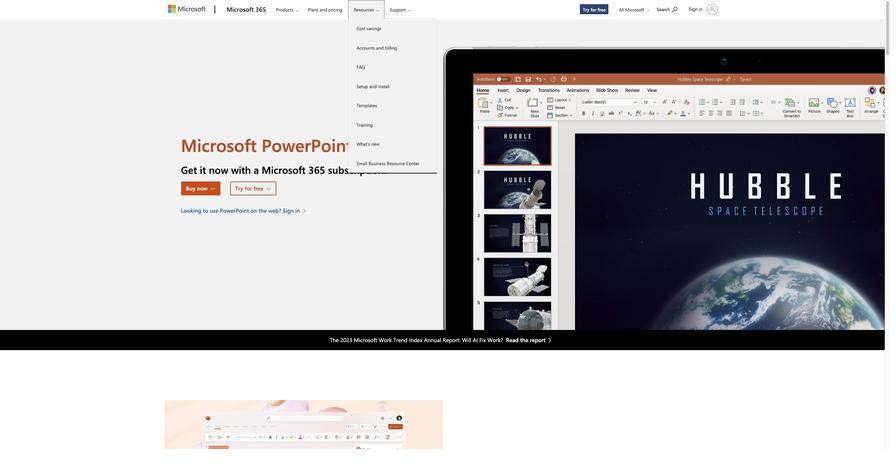 Task type: describe. For each thing, give the bounding box(es) containing it.
small business resource center link
[[348, 154, 437, 173]]

what's new
[[357, 141, 380, 147]]

it
[[200, 163, 206, 177]]

and for accounts
[[376, 45, 384, 51]]

all
[[619, 7, 624, 13]]

buy now button
[[181, 182, 220, 196]]

install
[[378, 83, 390, 89]]

setup and install
[[357, 83, 390, 89]]

1 horizontal spatial 365
[[308, 163, 325, 177]]

try for try for free link
[[583, 7, 589, 13]]

and for setup
[[369, 83, 377, 89]]

cost savings link
[[348, 19, 437, 38]]

buy
[[186, 185, 195, 192]]

get
[[181, 163, 197, 177]]

sign in link
[[685, 1, 721, 18]]

cost savings
[[357, 25, 381, 31]]

ai
[[473, 337, 478, 344]]

fix
[[479, 337, 486, 344]]

1 horizontal spatial powerpoint
[[262, 133, 352, 157]]

resource
[[387, 160, 405, 166]]

resources
[[354, 7, 374, 13]]

setup
[[357, 83, 368, 89]]

work?
[[488, 337, 503, 344]]

all microsoft
[[619, 7, 644, 13]]

try for free button
[[230, 182, 276, 196]]

try for free for try for free link
[[583, 7, 606, 13]]

templates
[[357, 103, 377, 108]]

try for try for free dropdown button
[[235, 185, 243, 192]]

free for try for free link
[[598, 7, 606, 13]]

support
[[390, 7, 406, 13]]

read
[[506, 337, 519, 344]]

search button
[[654, 1, 681, 17]]

use
[[210, 207, 218, 214]]

work
[[379, 337, 392, 344]]

faq
[[357, 64, 365, 70]]

0 vertical spatial 365
[[256, 5, 266, 14]]

training
[[357, 122, 373, 128]]

index
[[409, 337, 422, 344]]

billing
[[385, 45, 397, 51]]

looking
[[181, 207, 201, 214]]

will
[[462, 337, 471, 344]]

2023
[[340, 337, 352, 344]]

1 horizontal spatial sign
[[689, 7, 698, 12]]

1 vertical spatial sign
[[283, 207, 294, 214]]

annual
[[424, 337, 441, 344]]

0 vertical spatial in
[[699, 7, 703, 12]]

free for try for free dropdown button
[[254, 185, 263, 192]]

1 horizontal spatial the
[[520, 337, 528, 344]]

resources button
[[348, 0, 385, 19]]

training link
[[348, 115, 437, 135]]

read the report link
[[506, 336, 555, 345]]



Task type: locate. For each thing, give the bounding box(es) containing it.
1 horizontal spatial try
[[583, 7, 589, 13]]

report:
[[443, 337, 461, 344]]

center
[[406, 160, 419, 166]]

0 horizontal spatial try for free
[[235, 185, 263, 192]]

1 horizontal spatial now
[[209, 163, 228, 177]]

0 horizontal spatial 365
[[256, 5, 266, 14]]

for for try for free link
[[591, 7, 597, 13]]

sign
[[689, 7, 698, 12], [283, 207, 294, 214]]

for down with
[[245, 185, 252, 192]]

what's new link
[[348, 135, 437, 154]]

sign in
[[689, 7, 703, 12]]

1 horizontal spatial try for free
[[583, 7, 606, 13]]

0 vertical spatial try
[[583, 7, 589, 13]]

new
[[371, 141, 380, 147]]

the 2023 microsoft work trend index annual report: will ai fix work? read the report
[[330, 337, 546, 344]]

0 horizontal spatial powerpoint
[[220, 207, 249, 214]]

1 vertical spatial free
[[254, 185, 263, 192]]

0 horizontal spatial the
[[259, 207, 267, 214]]

now
[[209, 163, 228, 177], [197, 185, 208, 192]]

all microsoft button
[[613, 0, 653, 19]]

1 horizontal spatial free
[[598, 7, 606, 13]]

0 horizontal spatial try
[[235, 185, 243, 192]]

templates link
[[348, 96, 437, 115]]

0 horizontal spatial in
[[295, 207, 300, 214]]

try inside try for free link
[[583, 7, 589, 13]]

1 vertical spatial try for free
[[235, 185, 263, 192]]

cost
[[357, 25, 365, 31]]

now right it
[[209, 163, 228, 177]]

products button
[[270, 0, 304, 19]]

try inside try for free dropdown button
[[235, 185, 243, 192]]

and right setup
[[369, 83, 377, 89]]

sign right search search field
[[689, 7, 698, 12]]

the right on at left
[[259, 207, 267, 214]]

1 vertical spatial for
[[245, 185, 252, 192]]

microsoft 365 link
[[223, 0, 269, 19]]

looking to use powerpoint on the web? sign in link
[[181, 207, 309, 215]]

0 vertical spatial sign
[[689, 7, 698, 12]]

1 vertical spatial and
[[376, 45, 384, 51]]

and
[[320, 7, 327, 13], [376, 45, 384, 51], [369, 83, 377, 89]]

with
[[231, 163, 251, 177]]

in right web?
[[295, 207, 300, 214]]

savings
[[367, 25, 381, 31]]

powerpoint
[[262, 133, 352, 157], [220, 207, 249, 214]]

report
[[530, 337, 546, 344]]

products
[[276, 7, 294, 13]]

device screen showing a presentation open in powerpoint image
[[442, 19, 885, 331]]

try for free
[[583, 7, 606, 13], [235, 185, 263, 192]]

the
[[330, 337, 339, 344]]

accounts and billing link
[[348, 38, 437, 57]]

the
[[259, 207, 267, 214], [520, 337, 528, 344]]

1 vertical spatial in
[[295, 207, 300, 214]]

in
[[699, 7, 703, 12], [295, 207, 300, 214]]

Search search field
[[653, 1, 685, 17]]

setup and install link
[[348, 77, 437, 96]]

accounts
[[357, 45, 375, 51]]

1 vertical spatial try
[[235, 185, 243, 192]]

0 horizontal spatial now
[[197, 185, 208, 192]]

1 vertical spatial powerpoint
[[220, 207, 249, 214]]

get it now with a microsoft 365 subscription.
[[181, 163, 386, 177]]

1 horizontal spatial for
[[591, 7, 597, 13]]

plans
[[308, 7, 318, 13]]

0 vertical spatial now
[[209, 163, 228, 177]]

free inside try for free link
[[598, 7, 606, 13]]

faq link
[[348, 57, 437, 77]]

microsoft
[[227, 5, 254, 14], [625, 7, 644, 13], [181, 133, 257, 157], [262, 163, 306, 177], [354, 337, 377, 344]]

pricing
[[328, 7, 342, 13]]

powerpoint up 'get it now with a microsoft 365 subscription.' at the left top
[[262, 133, 352, 157]]

microsoft powerpoint
[[181, 133, 352, 157]]

try for free down a
[[235, 185, 263, 192]]

subscription.
[[328, 163, 386, 177]]

0 horizontal spatial free
[[254, 185, 263, 192]]

2 vertical spatial and
[[369, 83, 377, 89]]

and inside accounts and billing link
[[376, 45, 384, 51]]

365
[[256, 5, 266, 14], [308, 163, 325, 177]]

buy now
[[186, 185, 208, 192]]

try
[[583, 7, 589, 13], [235, 185, 243, 192]]

microsoft image
[[168, 5, 205, 13]]

microsoft inside dropdown button
[[625, 7, 644, 13]]

trend
[[393, 337, 408, 344]]

and inside plans and pricing link
[[320, 7, 327, 13]]

0 vertical spatial powerpoint
[[262, 133, 352, 157]]

on
[[250, 207, 257, 214]]

try for free for try for free dropdown button
[[235, 185, 263, 192]]

the inside 'looking to use powerpoint on the web? sign in' link
[[259, 207, 267, 214]]

0 vertical spatial the
[[259, 207, 267, 214]]

1 horizontal spatial in
[[699, 7, 703, 12]]

and left "billing"
[[376, 45, 384, 51]]

plans and pricing link
[[305, 0, 345, 17]]

and inside setup and install link
[[369, 83, 377, 89]]

free down a
[[254, 185, 263, 192]]

the right read
[[520, 337, 528, 344]]

now right buy at left top
[[197, 185, 208, 192]]

web?
[[268, 207, 281, 214]]

small
[[357, 160, 367, 166]]

in right search search field
[[699, 7, 703, 12]]

looking to use powerpoint on the web? sign in
[[181, 207, 300, 214]]

what's
[[357, 141, 370, 147]]

business
[[369, 160, 386, 166]]

and for plans
[[320, 7, 327, 13]]

for inside dropdown button
[[245, 185, 252, 192]]

1 vertical spatial 365
[[308, 163, 325, 177]]

try for free link
[[580, 4, 609, 15]]

try for free inside dropdown button
[[235, 185, 263, 192]]

0 horizontal spatial for
[[245, 185, 252, 192]]

small business resource center
[[357, 160, 419, 166]]

sign right web?
[[283, 207, 294, 214]]

0 horizontal spatial sign
[[283, 207, 294, 214]]

free inside try for free dropdown button
[[254, 185, 263, 192]]

accounts and billing
[[357, 45, 397, 51]]

microsoft 365
[[227, 5, 266, 14]]

search
[[657, 6, 670, 12]]

1 vertical spatial now
[[197, 185, 208, 192]]

for
[[591, 7, 597, 13], [245, 185, 252, 192]]

try for free left all
[[583, 7, 606, 13]]

now inside dropdown button
[[197, 185, 208, 192]]

1 vertical spatial the
[[520, 337, 528, 344]]

free
[[598, 7, 606, 13], [254, 185, 263, 192]]

for left all
[[591, 7, 597, 13]]

and right 'plans'
[[320, 7, 327, 13]]

0 vertical spatial and
[[320, 7, 327, 13]]

support button
[[384, 0, 417, 19]]

to
[[203, 207, 208, 214]]

free left all
[[598, 7, 606, 13]]

0 vertical spatial try for free
[[583, 7, 606, 13]]

powerpoint left on at left
[[220, 207, 249, 214]]

a
[[254, 163, 259, 177]]

0 vertical spatial free
[[598, 7, 606, 13]]

plans and pricing
[[308, 7, 342, 13]]

for for try for free dropdown button
[[245, 185, 252, 192]]

0 vertical spatial for
[[591, 7, 597, 13]]



Task type: vqa. For each thing, say whether or not it's contained in the screenshot.
the middle What
no



